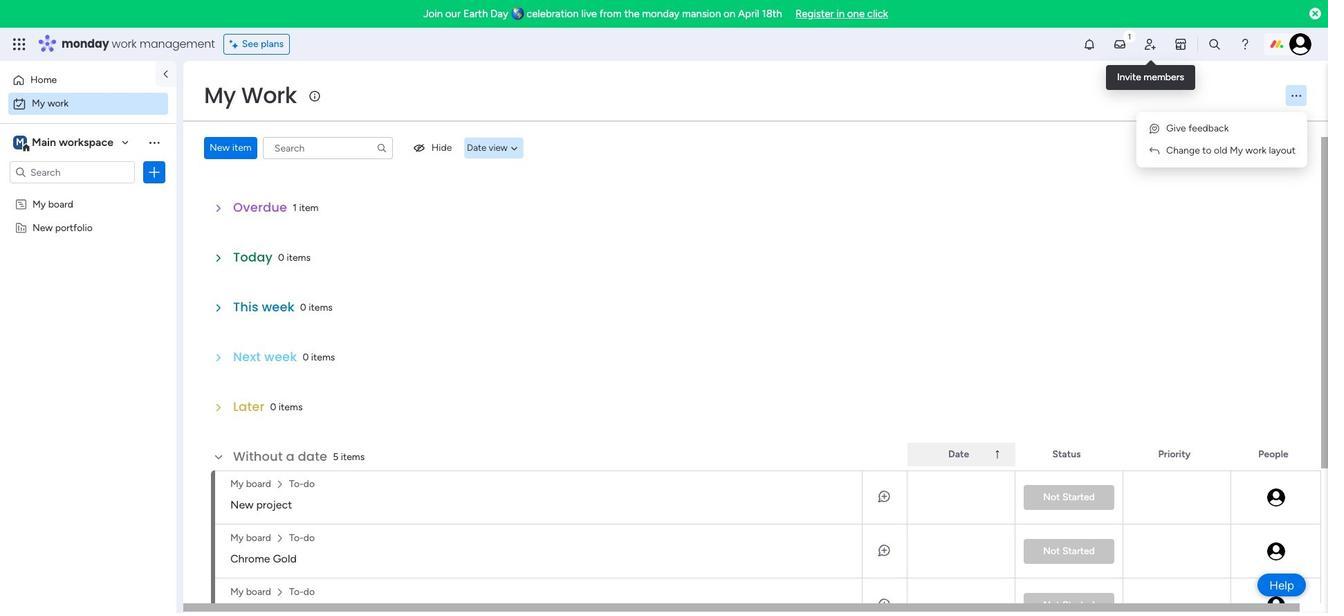 Task type: locate. For each thing, give the bounding box(es) containing it.
0 horizontal spatial options image
[[147, 165, 161, 179]]

None search field
[[263, 137, 393, 159]]

jacob simon image
[[1290, 33, 1312, 55]]

change to old my work layout image
[[1149, 145, 1161, 157]]

menu menu
[[1142, 118, 1302, 162]]

monday marketplace image
[[1174, 37, 1188, 51]]

1 menu item from the top
[[1142, 118, 1302, 140]]

1 vertical spatial option
[[8, 93, 168, 115]]

help image
[[1238, 37, 1252, 51]]

1 vertical spatial options image
[[192, 573, 203, 613]]

column header
[[908, 443, 1016, 466]]

list box
[[0, 189, 176, 426]]

search image
[[376, 143, 387, 154]]

options image
[[147, 165, 161, 179], [192, 573, 203, 613]]

give feedback image
[[1149, 122, 1161, 135]]

search everything image
[[1208, 37, 1222, 51]]

option
[[8, 69, 147, 91], [8, 93, 168, 115], [0, 191, 176, 194]]

select product image
[[12, 37, 26, 51]]

0 vertical spatial option
[[8, 69, 147, 91]]

0 vertical spatial options image
[[147, 165, 161, 179]]

menu item
[[1142, 118, 1302, 140], [1142, 140, 1302, 162]]

see plans image
[[230, 37, 242, 52]]



Task type: vqa. For each thing, say whether or not it's contained in the screenshot.
help image
yes



Task type: describe. For each thing, give the bounding box(es) containing it.
update feed image
[[1113, 37, 1127, 51]]

menu image
[[1290, 89, 1303, 102]]

sort image
[[992, 449, 1003, 460]]

Filter dashboard by text search field
[[263, 137, 393, 159]]

1 image
[[1124, 28, 1136, 44]]

workspace image
[[13, 135, 27, 150]]

2 vertical spatial option
[[0, 191, 176, 194]]

1 horizontal spatial options image
[[192, 573, 203, 613]]

2 menu item from the top
[[1142, 140, 1302, 162]]

notifications image
[[1083, 37, 1097, 51]]

Search in workspace field
[[29, 164, 116, 180]]

invite members image
[[1144, 37, 1158, 51]]

workspace selection element
[[13, 134, 116, 152]]

workspace options image
[[147, 135, 161, 149]]



